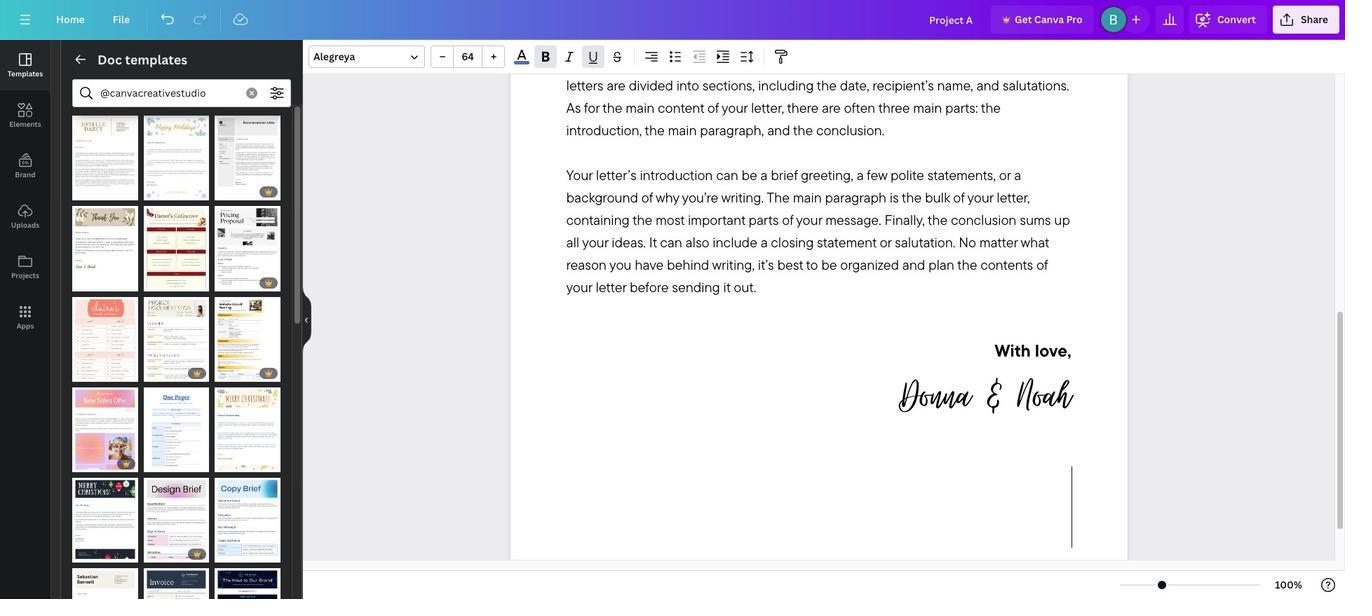 Task type: describe. For each thing, give the bounding box(es) containing it.
the right is
[[902, 189, 922, 206]]

h
[[1058, 368, 1072, 425]]

parts:
[[946, 99, 978, 117]]

closing
[[771, 234, 814, 251]]

important
[[688, 211, 746, 229]]

alegreya button
[[309, 46, 425, 68]]

the up it
[[633, 211, 653, 229]]

three
[[879, 99, 910, 117]]

matter
[[980, 234, 1018, 251]]

consulting invoice professional doc in dark blue cream casual corporate style group
[[144, 561, 209, 600]]

clear
[[948, 32, 977, 49]]

cover letter doc in beige brown black classic style group
[[72, 107, 138, 201]]

your up depending on the top right
[[856, 32, 882, 49]]

copy brief doc in cobalt light blue soft pastels style image
[[215, 478, 281, 564]]

statements,
[[928, 167, 996, 184]]

home link
[[45, 6, 96, 34]]

christmas letter doc in dark blue red illustrative style group
[[72, 470, 138, 564]]

main down content
[[668, 122, 697, 139]]

wedding thank you letter doc in brown beige scrapbook style group
[[72, 198, 138, 292]]

pro
[[1067, 13, 1083, 26]]

convert button
[[1190, 6, 1268, 34]]

writing,
[[712, 256, 755, 274]]

uploads
[[11, 220, 39, 230]]

into
[[677, 77, 699, 94]]

kickoff meeting doc in orange black white professional gradients style group
[[215, 289, 281, 382]]

project documentation professional doc in ivory dark brown warm classic style group
[[144, 289, 209, 382]]

with
[[995, 340, 1031, 361]]

depending
[[847, 54, 912, 72]]

donna
[[900, 368, 971, 425]]

straightforward,
[[751, 54, 843, 72]]

of right bulk
[[954, 189, 965, 206]]

your up conclusion on the right of the page
[[968, 189, 994, 206]]

elements
[[9, 119, 41, 129]]

#3b75c2 image
[[514, 61, 530, 65]]

file
[[113, 13, 130, 26]]

containing
[[567, 211, 630, 229]]

canva
[[1035, 13, 1064, 26]]

the down no
[[958, 256, 978, 274]]

your up closing
[[797, 211, 823, 229]]

one pager doc in black and white blue light blue classic professional style group
[[144, 379, 209, 473]]

the down there
[[793, 122, 813, 139]]

cover letter doc in cream white simple style image
[[72, 569, 138, 600]]

contents
[[981, 256, 1034, 274]]

share button
[[1273, 6, 1340, 34]]

content
[[658, 99, 704, 117]]

convert
[[1218, 13, 1256, 26]]

and inside the your letter's introduction can be a brief greeting, a few polite statements, or a background of why you're writing. the main paragraph is the bulk of your letter, containing the most important parts of your message. finally, the conclusion sums up all your ideas. it can also include a closing statement or salutation. no matter what reason you have behind writing, it's best to be organized and plan the contents of your letter before sending it out.
[[903, 256, 926, 274]]

letter, inside if you're thinking of writing a letter yourself, make your intentions clear from the start. you can be fun and creative or straightforward, depending on your needs. most letters are divided into sections, including the date, recipient's name, and salutations. as for the main content of your letter, there are often three main parts: the introduction, the main paragraph, and the conclusion.
[[751, 99, 784, 117]]

most
[[1006, 54, 1036, 72]]

paragraph
[[825, 189, 887, 206]]

business letter professional doc in salmon light blue gradients style group
[[72, 379, 138, 473]]

salutations.
[[1003, 77, 1070, 94]]

hide image
[[302, 286, 312, 354]]

you're inside if you're thinking of writing a letter yourself, make your intentions clear from the start. you can be fun and creative or straightforward, depending on your needs. most letters are divided into sections, including the date, recipient's name, and salutations. as for the main content of your letter, there are often three main parts: the introduction, the main paragraph, and the conclusion.
[[577, 32, 613, 49]]

intentions
[[885, 32, 945, 49]]

kickoff meeting doc in orange black white professional gradients style image
[[215, 297, 281, 382]]

consulting invoice professional doc in dark blue cream casual corporate style image
[[144, 569, 209, 600]]

pricing proposal professional doc in white black grey sleek monochrome style group
[[215, 198, 281, 292]]

needs.
[[964, 54, 1003, 72]]

have
[[635, 256, 664, 274]]

you're inside the your letter's introduction can be a brief greeting, a few polite statements, or a background of why you're writing. the main paragraph is the bulk of your letter, containing the most important parts of your message. finally, the conclusion sums up all your ideas. it can also include a closing statement or salutation. no matter what reason you have behind writing, it's best to be organized and plan the contents of your letter before sending it out.
[[682, 189, 719, 206]]

a left few
[[857, 167, 864, 184]]

letter inside the your letter's introduction can be a brief greeting, a few polite statements, or a background of why you're writing. the main paragraph is the bulk of your letter, containing the most important parts of your message. finally, the conclusion sums up all your ideas. it can also include a closing statement or salutation. no matter what reason you have behind writing, it's best to be organized and plan the contents of your letter before sending it out.
[[596, 279, 627, 296]]

main down divided
[[626, 99, 655, 117]]

– – number field
[[458, 50, 478, 63]]

greeting,
[[801, 167, 854, 184]]

christmas letter doc in cream olive green brown illustrative style group
[[215, 379, 281, 473]]

with love, donna & noa h
[[900, 340, 1072, 425]]

of left writing
[[667, 32, 678, 49]]

of up closing
[[782, 211, 794, 229]]

the down get
[[1010, 32, 1030, 49]]

your right on
[[934, 54, 960, 72]]

organized
[[841, 256, 899, 274]]

templates
[[8, 69, 43, 79]]

letter inside if you're thinking of writing a letter yourself, make your intentions clear from the start. you can be fun and creative or straightforward, depending on your needs. most letters are divided into sections, including the date, recipient's name, and salutations. as for the main content of your letter, there are often three main parts: the introduction, the main paragraph, and the conclusion.
[[735, 32, 766, 49]]

ideas.
[[612, 234, 646, 251]]

brand guidelines doc in navy aquamarine bright purple neon tech style group
[[215, 561, 281, 600]]

writing.
[[722, 189, 764, 206]]

Design title text field
[[918, 6, 986, 34]]

monthly meal planner doc in maroon light yellow modern elegance style image
[[144, 206, 209, 292]]

conclusion.
[[817, 122, 885, 139]]

salutation.
[[895, 234, 956, 251]]

file button
[[102, 6, 141, 34]]

name,
[[938, 77, 974, 94]]

and down needs.
[[977, 77, 1000, 94]]

christmas letter doc in light blue gold white illustrative style group
[[144, 107, 209, 201]]

divided
[[629, 77, 673, 94]]

from
[[980, 32, 1007, 49]]

main menu bar
[[0, 0, 1346, 40]]

2 vertical spatial or
[[880, 234, 892, 251]]

100%
[[1276, 579, 1303, 592]]

letter of recommendation professional doc in grey bare minimal style image
[[215, 116, 281, 201]]

few
[[867, 167, 888, 184]]

behind
[[667, 256, 709, 274]]

your down 'reason'
[[567, 279, 593, 296]]

if you're thinking of writing a letter yourself, make your intentions clear from the start. you can be fun and creative or straightforward, depending on your needs. most letters are divided into sections, including the date, recipient's name, and salutations. as for the main content of your letter, there are often three main parts: the introduction, the main paragraph, and the conclusion.
[[567, 32, 1073, 139]]

up
[[1055, 211, 1071, 229]]

projects button
[[0, 242, 51, 293]]

home
[[56, 13, 85, 26]]

letter's
[[596, 167, 637, 184]]

get
[[1015, 13, 1032, 26]]

the down bulk
[[928, 211, 948, 229]]

it
[[724, 279, 731, 296]]

and down there
[[768, 122, 790, 139]]

statement
[[817, 234, 877, 251]]

most
[[656, 211, 685, 229]]



Task type: locate. For each thing, give the bounding box(es) containing it.
0 vertical spatial or
[[736, 54, 748, 72]]

brand button
[[0, 141, 51, 192]]

1 vertical spatial you're
[[682, 189, 719, 206]]

doc
[[98, 51, 122, 68]]

a right writing
[[725, 32, 732, 49]]

one pager doc in black and white blue light blue classic professional style image
[[144, 388, 209, 473]]

your
[[856, 32, 882, 49], [934, 54, 960, 72], [722, 99, 748, 117], [968, 189, 994, 206], [797, 211, 823, 229], [583, 234, 609, 251], [567, 279, 593, 296]]

before
[[630, 279, 669, 296]]

letter,
[[751, 99, 784, 117], [997, 189, 1030, 206]]

wedding thank you letter doc in brown beige scrapbook style image
[[72, 206, 138, 292]]

uploads button
[[0, 192, 51, 242]]

and down salutation.
[[903, 256, 926, 274]]

a inside if you're thinking of writing a letter yourself, make your intentions clear from the start. you can be fun and creative or straightforward, depending on your needs. most letters are divided into sections, including the date, recipient's name, and salutations. as for the main content of your letter, there are often three main parts: the introduction, the main paragraph, and the conclusion.
[[725, 32, 732, 49]]

fun
[[636, 54, 656, 72]]

can up writing.
[[716, 167, 739, 184]]

1 horizontal spatial letter,
[[997, 189, 1030, 206]]

including
[[759, 77, 814, 94]]

1 horizontal spatial can
[[660, 234, 683, 251]]

1 horizontal spatial be
[[742, 167, 758, 184]]

templates button
[[0, 40, 51, 91]]

or up sections,
[[736, 54, 748, 72]]

1 vertical spatial letter
[[596, 279, 627, 296]]

monthly meal planner doc in maroon light yellow modern elegance style group
[[144, 198, 209, 292]]

letter down you
[[596, 279, 627, 296]]

be up writing.
[[742, 167, 758, 184]]

letters
[[567, 77, 604, 94]]

parts
[[749, 211, 779, 229]]

of left why
[[642, 189, 653, 206]]

100% button
[[1266, 575, 1312, 597]]

make
[[821, 32, 853, 49]]

christmas letter doc in cream olive green brown illustrative style image
[[215, 388, 281, 473]]

a left brief
[[761, 167, 768, 184]]

can inside if you're thinking of writing a letter yourself, make your intentions clear from the start. you can be fun and creative or straightforward, depending on your needs. most letters are divided into sections, including the date, recipient's name, and salutations. as for the main content of your letter, there are often three main parts: the introduction, the main paragraph, and the conclusion.
[[592, 54, 614, 72]]

love,
[[1035, 340, 1072, 361]]

or inside if you're thinking of writing a letter yourself, make your intentions clear from the start. you can be fun and creative or straightforward, depending on your needs. most letters are divided into sections, including the date, recipient's name, and salutations. as for the main content of your letter, there are often three main parts: the introduction, the main paragraph, and the conclusion.
[[736, 54, 748, 72]]

plan
[[929, 256, 955, 274]]

be right to
[[822, 256, 837, 274]]

all
[[567, 234, 580, 251]]

are right letters
[[607, 77, 626, 94]]

noa
[[1018, 368, 1058, 425]]

or up organized
[[880, 234, 892, 251]]

background
[[567, 189, 638, 206]]

brand
[[15, 170, 36, 180]]

you're up important
[[682, 189, 719, 206]]

side panel tab list
[[0, 40, 51, 343]]

christmas letter doc in light blue gold white illustrative style image
[[144, 116, 209, 201]]

1 vertical spatial letter,
[[997, 189, 1030, 206]]

can right the you
[[592, 54, 614, 72]]

can right it
[[660, 234, 683, 251]]

christmas letter doc in dark blue red illustrative style image
[[72, 478, 138, 564]]

main inside the your letter's introduction can be a brief greeting, a few polite statements, or a background of why you're writing. the main paragraph is the bulk of your letter, containing the most important parts of your message. finally, the conclusion sums up all your ideas. it can also include a closing statement or salutation. no matter what reason you have behind writing, it's best to be organized and plan the contents of your letter before sending it out.
[[793, 189, 822, 206]]

monthly meal planner doc in coral white cute style group
[[72, 289, 138, 382]]

a up sums
[[1015, 167, 1022, 184]]

and
[[659, 54, 682, 72], [977, 77, 1000, 94], [768, 122, 790, 139], [903, 256, 926, 274]]

it
[[649, 234, 657, 251]]

pricing proposal professional doc in white black grey sleek monochrome style image
[[215, 206, 281, 292]]

conclusion
[[951, 211, 1017, 229]]

1 vertical spatial or
[[1000, 167, 1011, 184]]

sums
[[1020, 211, 1051, 229]]

1 vertical spatial are
[[822, 99, 841, 117]]

are
[[607, 77, 626, 94], [822, 99, 841, 117]]

and right 'fun'
[[659, 54, 682, 72]]

apps
[[17, 321, 34, 331]]

2 horizontal spatial or
[[1000, 167, 1011, 184]]

templates
[[125, 51, 187, 68]]

your
[[567, 167, 593, 184]]

the right parts:
[[981, 99, 1001, 117]]

are left often
[[822, 99, 841, 117]]

1 vertical spatial be
[[742, 167, 758, 184]]

group
[[431, 46, 505, 68]]

0 horizontal spatial you're
[[577, 32, 613, 49]]

thinking
[[616, 32, 664, 49]]

you're right if
[[577, 32, 613, 49]]

recipient's
[[873, 77, 934, 94]]

letter of recommendation professional doc in grey bare minimal style group
[[215, 107, 281, 201]]

polite
[[891, 167, 925, 184]]

date,
[[840, 77, 870, 94]]

Search Doc templates search field
[[100, 80, 238, 107]]

as
[[567, 99, 581, 117]]

the down content
[[645, 122, 665, 139]]

main right the on the right of page
[[793, 189, 822, 206]]

the left 'date,'
[[817, 77, 837, 94]]

your letter's introduction can be a brief greeting, a few polite statements, or a background of why you're writing. the main paragraph is the bulk of your letter, containing the most important parts of your message. finally, the conclusion sums up all your ideas. it can also include a closing statement or salutation. no matter what reason you have behind writing, it's best to be organized and plan the contents of your letter before sending it out.
[[567, 167, 1074, 296]]

sending
[[672, 279, 720, 296]]

project documentation professional doc in ivory dark brown warm classic style image
[[144, 297, 209, 382]]

your up paragraph, at the top right of page
[[722, 99, 748, 117]]

reason
[[567, 256, 607, 274]]

or right statements,
[[1000, 167, 1011, 184]]

1 vertical spatial can
[[716, 167, 739, 184]]

of down what
[[1037, 256, 1048, 274]]

for
[[584, 99, 600, 117]]

what
[[1021, 234, 1049, 251]]

letter
[[735, 32, 766, 49], [596, 279, 627, 296]]

elements button
[[0, 91, 51, 141]]

1 horizontal spatial or
[[880, 234, 892, 251]]

alegreya
[[314, 50, 355, 63]]

a
[[725, 32, 732, 49], [761, 167, 768, 184], [857, 167, 864, 184], [1015, 167, 1022, 184], [761, 234, 768, 251]]

projects
[[11, 271, 39, 281]]

0 horizontal spatial or
[[736, 54, 748, 72]]

the
[[767, 189, 790, 206]]

out.
[[734, 279, 757, 296]]

bulk
[[925, 189, 950, 206]]

design brief doc in grey lilac black soft pastels style image
[[144, 478, 209, 564]]

cover letter doc in beige brown black classic style image
[[72, 116, 138, 201]]

get canva pro
[[1015, 13, 1083, 26]]

brand guidelines doc in navy aquamarine bright purple neon tech style image
[[215, 569, 281, 600]]

or
[[736, 54, 748, 72], [1000, 167, 1011, 184], [880, 234, 892, 251]]

0 horizontal spatial letter
[[596, 279, 627, 296]]

often
[[844, 99, 876, 117]]

paragraph,
[[700, 122, 764, 139]]

0 vertical spatial be
[[618, 54, 633, 72]]

main
[[626, 99, 655, 117], [914, 99, 942, 117], [668, 122, 697, 139], [793, 189, 822, 206]]

0 vertical spatial are
[[607, 77, 626, 94]]

creative
[[685, 54, 733, 72]]

monthly meal planner doc in coral white cute style image
[[72, 297, 138, 382]]

your right the all
[[583, 234, 609, 251]]

it's
[[758, 256, 774, 274]]

design brief doc in grey lilac black soft pastels style group
[[144, 470, 209, 564]]

be left 'fun'
[[618, 54, 633, 72]]

main down recipient's
[[914, 99, 942, 117]]

2 vertical spatial be
[[822, 256, 837, 274]]

yourself,
[[769, 32, 818, 49]]

start.
[[1033, 32, 1062, 49]]

is
[[890, 189, 899, 206]]

letter, inside the your letter's introduction can be a brief greeting, a few polite statements, or a background of why you're writing. the main paragraph is the bulk of your letter, containing the most important parts of your message. finally, the conclusion sums up all your ideas. it can also include a closing statement or salutation. no matter what reason you have behind writing, it's best to be organized and plan the contents of your letter before sending it out.
[[997, 189, 1030, 206]]

2 vertical spatial can
[[660, 234, 683, 251]]

be inside if you're thinking of writing a letter yourself, make your intentions clear from the start. you can be fun and creative or straightforward, depending on your needs. most letters are divided into sections, including the date, recipient's name, and salutations. as for the main content of your letter, there are often three main parts: the introduction, the main paragraph, and the conclusion.
[[618, 54, 633, 72]]

0 vertical spatial letter
[[735, 32, 766, 49]]

0 vertical spatial you're
[[577, 32, 613, 49]]

cover letter doc in cream white simple style group
[[72, 561, 138, 600]]

also
[[686, 234, 710, 251]]

letter, down the including
[[751, 99, 784, 117]]

to
[[806, 256, 818, 274]]

0 vertical spatial letter,
[[751, 99, 784, 117]]

on
[[916, 54, 931, 72]]

you
[[567, 54, 589, 72]]

the
[[1010, 32, 1030, 49], [817, 77, 837, 94], [603, 99, 623, 117], [981, 99, 1001, 117], [645, 122, 665, 139], [793, 122, 813, 139], [902, 189, 922, 206], [633, 211, 653, 229], [928, 211, 948, 229], [958, 256, 978, 274]]

letter, up sums
[[997, 189, 1030, 206]]

2 horizontal spatial be
[[822, 256, 837, 274]]

of down sections,
[[708, 99, 719, 117]]

writing
[[681, 32, 721, 49]]

a down parts
[[761, 234, 768, 251]]

the right 'for'
[[603, 99, 623, 117]]

letter left yourself,
[[735, 32, 766, 49]]

0 horizontal spatial be
[[618, 54, 633, 72]]

0 vertical spatial can
[[592, 54, 614, 72]]

no
[[959, 234, 977, 251]]

business letter professional doc in salmon light blue gradients style image
[[72, 388, 138, 473]]

brief
[[771, 167, 798, 184]]

share
[[1301, 13, 1329, 26]]

1 horizontal spatial letter
[[735, 32, 766, 49]]

if
[[567, 32, 574, 49]]

include
[[713, 234, 758, 251]]

0 horizontal spatial are
[[607, 77, 626, 94]]

0 horizontal spatial letter,
[[751, 99, 784, 117]]

1 horizontal spatial you're
[[682, 189, 719, 206]]

1 horizontal spatial are
[[822, 99, 841, 117]]

sections,
[[703, 77, 755, 94]]

best
[[778, 256, 803, 274]]

0 horizontal spatial can
[[592, 54, 614, 72]]

2 horizontal spatial can
[[716, 167, 739, 184]]

copy brief doc in cobalt light blue soft pastels style group
[[215, 470, 281, 564]]

of
[[667, 32, 678, 49], [708, 99, 719, 117], [642, 189, 653, 206], [954, 189, 965, 206], [782, 211, 794, 229], [1037, 256, 1048, 274]]

you
[[610, 256, 632, 274]]

get canva pro button
[[991, 6, 1094, 34]]

finally,
[[885, 211, 925, 229]]



Task type: vqa. For each thing, say whether or not it's contained in the screenshot.
Brand
yes



